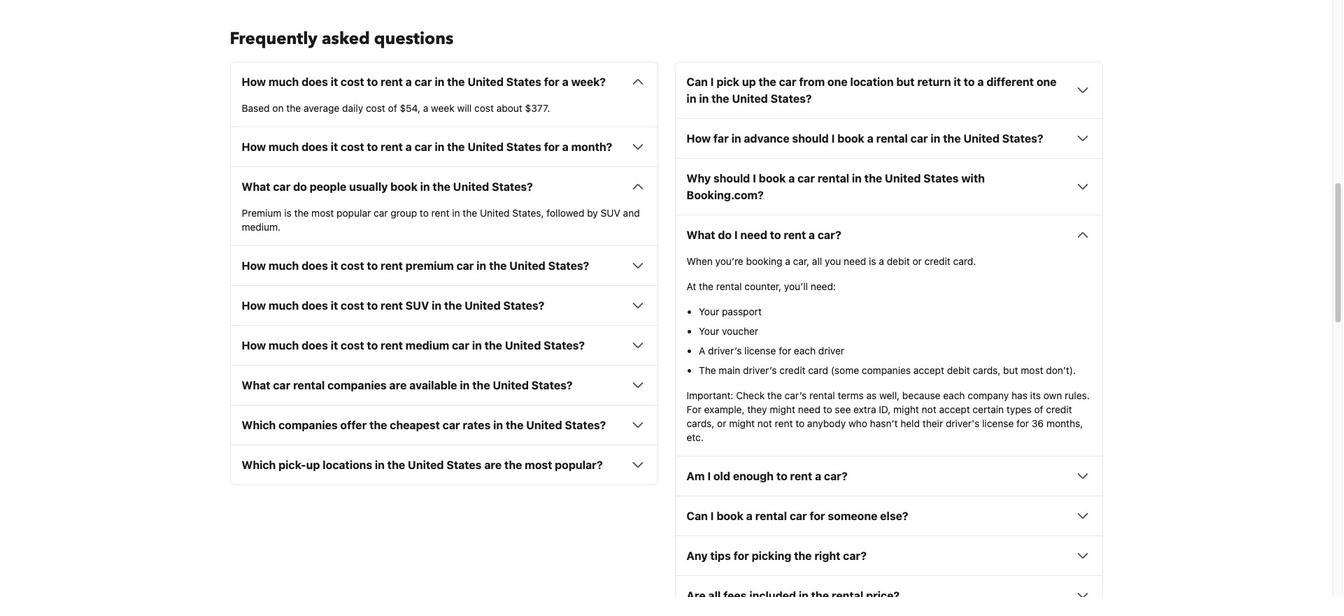 Task type: locate. For each thing, give the bounding box(es) containing it.
1 horizontal spatial need
[[798, 404, 821, 416]]

2 horizontal spatial might
[[893, 404, 919, 416]]

should right advance
[[792, 132, 829, 145]]

what inside "dropdown button"
[[242, 181, 270, 193]]

premium is the most popular car group to rent in the united states, followed by suv and medium.
[[242, 207, 640, 233]]

3 does from the top
[[302, 260, 328, 272]]

card.
[[953, 256, 976, 267]]

of left $54,
[[388, 102, 397, 114]]

which for which pick-up locations in the united states are the most popular?
[[242, 459, 276, 472]]

2 horizontal spatial need
[[844, 256, 866, 267]]

a inside why should i book a car rental in the united states with booking.com?
[[789, 172, 795, 185]]

1 vertical spatial your
[[699, 325, 719, 337]]

does inside "dropdown button"
[[302, 339, 328, 352]]

any
[[687, 550, 708, 563]]

1 horizontal spatial debit
[[947, 365, 970, 377]]

united inside can i pick up the car from one location but return it to a different one in in the united states?
[[732, 93, 768, 105]]

0 vertical spatial not
[[922, 404, 937, 416]]

should inside why should i book a car rental in the united states with booking.com?
[[714, 172, 750, 185]]

but up has
[[1003, 365, 1018, 377]]

credit up car's
[[779, 365, 806, 377]]

1 vertical spatial should
[[714, 172, 750, 185]]

0 vertical spatial what
[[242, 181, 270, 193]]

0 horizontal spatial or
[[717, 418, 726, 430]]

driver's down your voucher
[[708, 345, 742, 357]]

credit up months, on the right bottom
[[1046, 404, 1072, 416]]

need up booking at the right of page
[[740, 229, 767, 242]]

frequently asked questions
[[230, 27, 454, 51]]

not down 'they'
[[757, 418, 772, 430]]

i up booking.com?
[[753, 172, 756, 185]]

what car do people usually book in the united states?
[[242, 181, 533, 193]]

book up the group
[[391, 181, 418, 193]]

states up $377.
[[506, 76, 541, 88]]

to down "how much does it cost to rent suv in the united states?" at the bottom
[[367, 339, 378, 352]]

people
[[310, 181, 346, 193]]

cost inside "dropdown button"
[[341, 339, 364, 352]]

1 horizontal spatial driver's
[[743, 365, 777, 377]]

0 vertical spatial car?
[[818, 229, 841, 242]]

a up $54,
[[406, 76, 412, 88]]

up inside can i pick up the car from one location but return it to a different one in in the united states?
[[742, 76, 756, 88]]

book inside dropdown button
[[717, 510, 744, 523]]

right
[[815, 550, 840, 563]]

rent inside "premium is the most popular car group to rent in the united states, followed by suv and medium."
[[431, 207, 449, 219]]

which companies offer the cheapest car rates  in the united states?
[[242, 419, 606, 432]]

up left locations
[[306, 459, 320, 472]]

much for how much does it cost to rent premium car in the united states?
[[269, 260, 299, 272]]

pick-
[[279, 459, 306, 472]]

rules.
[[1065, 390, 1090, 402]]

4 does from the top
[[302, 300, 328, 312]]

car inside why should i book a car rental in the united states with booking.com?
[[798, 172, 815, 185]]

the down pick
[[712, 93, 729, 105]]

based
[[242, 102, 270, 114]]

$54,
[[400, 102, 420, 114]]

what do i need to rent a car?
[[687, 229, 841, 242]]

5 does from the top
[[302, 339, 328, 352]]

which pick-up locations in the united states are the most popular?
[[242, 459, 603, 472]]

your up a
[[699, 325, 719, 337]]

rent left "medium"
[[381, 339, 403, 352]]

questions
[[374, 27, 454, 51]]

2 horizontal spatial most
[[1021, 365, 1043, 377]]

which for which companies offer the cheapest car rates  in the united states?
[[242, 419, 276, 432]]

need
[[740, 229, 767, 242], [844, 256, 866, 267], [798, 404, 821, 416]]

a left different
[[978, 76, 984, 88]]

the down will on the top
[[447, 141, 465, 153]]

most left popular?
[[525, 459, 552, 472]]

companies up offer
[[328, 379, 387, 392]]

0 vertical spatial of
[[388, 102, 397, 114]]

1 horizontal spatial up
[[742, 76, 756, 88]]

1 vertical spatial driver's
[[743, 365, 777, 377]]

the inside important: check the car's rental terms as well, because each company has its own rules. for example, they might need to see extra id, might not accept certain types of credit cards, or might not rent to anybody who hasn't held their driver's license for 36 months, etc.
[[767, 390, 782, 402]]

how much does it cost to rent premium car in the united states? button
[[242, 258, 646, 274]]

anybody
[[807, 418, 846, 430]]

for down types
[[1017, 418, 1029, 430]]

does for how much does it cost to rent premium car in the united states?
[[302, 260, 328, 272]]

the down how much does it cost to rent suv in the united states? dropdown button
[[485, 339, 502, 352]]

at
[[687, 281, 696, 293]]

each inside important: check the car's rental terms as well, because each company has its own rules. for example, they might need to see extra id, might not accept certain types of credit cards, or might not rent to anybody who hasn't held their driver's license for 36 months, etc.
[[943, 390, 965, 402]]

1 vertical spatial do
[[718, 229, 732, 242]]

2 vertical spatial companies
[[279, 419, 338, 432]]

up inside dropdown button
[[306, 459, 320, 472]]

it inside "dropdown button"
[[331, 339, 338, 352]]

main
[[719, 365, 740, 377]]

0 horizontal spatial one
[[828, 76, 848, 88]]

1 vertical spatial up
[[306, 459, 320, 472]]

0 vertical spatial can
[[687, 76, 708, 88]]

car? right right
[[843, 550, 867, 563]]

usually
[[349, 181, 388, 193]]

medium
[[406, 339, 449, 352]]

0 vertical spatial companies
[[862, 365, 911, 377]]

driver's
[[708, 345, 742, 357], [743, 365, 777, 377]]

0 horizontal spatial of
[[388, 102, 397, 114]]

for left "someone"
[[810, 510, 825, 523]]

1 can from the top
[[687, 76, 708, 88]]

your for your passport
[[699, 306, 719, 318]]

rates
[[463, 419, 491, 432]]

can left pick
[[687, 76, 708, 88]]

debit down 'what do i need to rent a car?' dropdown button
[[887, 256, 910, 267]]

do inside dropdown button
[[718, 229, 732, 242]]

companies up well,
[[862, 365, 911, 377]]

car? for what do i need to rent a car?
[[818, 229, 841, 242]]

i inside can i pick up the car from one location but return it to a different one in in the united states?
[[711, 76, 714, 88]]

a up all at the right
[[809, 229, 815, 242]]

which companies offer the cheapest car rates  in the united states? button
[[242, 417, 646, 434]]

are
[[389, 379, 407, 392], [484, 459, 502, 472]]

or down 'what do i need to rent a car?' dropdown button
[[913, 256, 922, 267]]

2 vertical spatial need
[[798, 404, 821, 416]]

followed
[[547, 207, 584, 219]]

do up "you're"
[[718, 229, 732, 242]]

car?
[[818, 229, 841, 242], [824, 470, 848, 483], [843, 550, 867, 563]]

0 vertical spatial is
[[284, 207, 292, 219]]

1 horizontal spatial not
[[922, 404, 937, 416]]

to up how much does it cost to rent medium car in the united states?
[[367, 300, 378, 312]]

2 vertical spatial most
[[525, 459, 552, 472]]

does
[[302, 76, 328, 88], [302, 141, 328, 153], [302, 260, 328, 272], [302, 300, 328, 312], [302, 339, 328, 352]]

1 horizontal spatial should
[[792, 132, 829, 145]]

id,
[[879, 404, 891, 416]]

how much does it cost to rent medium car in the united states? button
[[242, 337, 646, 354]]

for
[[544, 76, 560, 88], [544, 141, 560, 153], [779, 345, 791, 357], [1017, 418, 1029, 430], [810, 510, 825, 523], [734, 550, 749, 563]]

to inside can i pick up the car from one location but return it to a different one in in the united states?
[[964, 76, 975, 88]]

credit left 'card.'
[[925, 256, 951, 267]]

0 horizontal spatial suv
[[406, 300, 429, 312]]

for up $377.
[[544, 76, 560, 88]]

when
[[687, 256, 713, 267]]

2 vertical spatial car?
[[843, 550, 867, 563]]

1 vertical spatial car?
[[824, 470, 848, 483]]

a down advance
[[789, 172, 795, 185]]

cost for how much does it cost to rent a car in the united states for a month?
[[341, 141, 364, 153]]

0 vertical spatial are
[[389, 379, 407, 392]]

the right on
[[286, 102, 301, 114]]

cards, up etc.
[[687, 418, 715, 430]]

0 vertical spatial up
[[742, 76, 756, 88]]

is
[[284, 207, 292, 219], [869, 256, 876, 267]]

1 vertical spatial cards,
[[687, 418, 715, 430]]

1 horizontal spatial credit
[[925, 256, 951, 267]]

cost for how much does it cost to rent suv in the united states?
[[341, 300, 364, 312]]

1 vertical spatial suv
[[406, 300, 429, 312]]

driver
[[818, 345, 844, 357]]

because
[[902, 390, 941, 402]]

1 much from the top
[[269, 76, 299, 88]]

can inside dropdown button
[[687, 510, 708, 523]]

can for can i pick up the car from one location but return it to a different one in in the united states?
[[687, 76, 708, 88]]

example,
[[704, 404, 745, 416]]

old
[[713, 470, 730, 483]]

book down old
[[717, 510, 744, 523]]

of up 36
[[1034, 404, 1043, 416]]

locations
[[323, 459, 372, 472]]

1 vertical spatial can
[[687, 510, 708, 523]]

1 horizontal spatial each
[[943, 390, 965, 402]]

rent up how much does it cost to rent medium car in the united states?
[[381, 300, 403, 312]]

1 horizontal spatial do
[[718, 229, 732, 242]]

rent up can i book a rental car for someone else?
[[790, 470, 812, 483]]

0 vertical spatial need
[[740, 229, 767, 242]]

one
[[828, 76, 848, 88], [1037, 76, 1057, 88]]

the up how much does it cost to rent suv in the united states? dropdown button
[[489, 260, 507, 272]]

0 vertical spatial suv
[[601, 207, 620, 219]]

1 horizontal spatial might
[[770, 404, 795, 416]]

suv
[[601, 207, 620, 219], [406, 300, 429, 312]]

up
[[742, 76, 756, 88], [306, 459, 320, 472]]

0 horizontal spatial should
[[714, 172, 750, 185]]

each up card
[[794, 345, 816, 357]]

0 vertical spatial which
[[242, 419, 276, 432]]

the up the "rates"
[[472, 379, 490, 392]]

states? inside can i pick up the car from one location but return it to a different one in in the united states?
[[771, 93, 812, 105]]

do left people in the left of the page
[[293, 181, 307, 193]]

1 vertical spatial credit
[[779, 365, 806, 377]]

license down "certain" at the bottom right of the page
[[982, 418, 1014, 430]]

rent left premium
[[381, 260, 403, 272]]

someone
[[828, 510, 877, 523]]

can inside can i pick up the car from one location but return it to a different one in in the united states?
[[687, 76, 708, 88]]

don't).
[[1046, 365, 1076, 377]]

the main driver's credit card (some companies accept debit cards, but most don't).
[[699, 365, 1076, 377]]

4 much from the top
[[269, 300, 299, 312]]

the left car's
[[767, 390, 782, 402]]

car inside can i pick up the car from one location but return it to a different one in in the united states?
[[779, 76, 796, 88]]

picking
[[752, 550, 791, 563]]

cards, up company
[[973, 365, 1001, 377]]

1 your from the top
[[699, 306, 719, 318]]

rental inside why should i book a car rental in the united states with booking.com?
[[818, 172, 849, 185]]

a inside can i pick up the car from one location but return it to a different one in in the united states?
[[978, 76, 984, 88]]

i up why should i book a car rental in the united states with booking.com?
[[831, 132, 835, 145]]

how much does it cost to rent premium car in the united states?
[[242, 260, 589, 272]]

can up the "any" in the bottom of the page
[[687, 510, 708, 523]]

one right different
[[1037, 76, 1057, 88]]

1 horizontal spatial or
[[913, 256, 922, 267]]

car? up "someone"
[[824, 470, 848, 483]]

rent inside important: check the car's rental terms as well, because each company has its own rules. for example, they might need to see extra id, might not accept certain types of credit cards, or might not rent to anybody who hasn't held their driver's license for 36 months, etc.
[[775, 418, 793, 430]]

a inside dropdown button
[[746, 510, 753, 523]]

its
[[1030, 390, 1041, 402]]

not up their
[[922, 404, 937, 416]]

1 vertical spatial not
[[757, 418, 772, 430]]

need down car's
[[798, 404, 821, 416]]

a left week?
[[562, 76, 569, 88]]

3 much from the top
[[269, 260, 299, 272]]

how much does it cost to rent a car in the united states for a month?
[[242, 141, 612, 153]]

most
[[311, 207, 334, 219], [1021, 365, 1043, 377], [525, 459, 552, 472]]

1 horizontal spatial suv
[[601, 207, 620, 219]]

which
[[242, 419, 276, 432], [242, 459, 276, 472]]

1 vertical spatial are
[[484, 459, 502, 472]]

0 horizontal spatial not
[[757, 418, 772, 430]]

2 vertical spatial what
[[242, 379, 270, 392]]

is down 'what do i need to rent a car?' dropdown button
[[869, 256, 876, 267]]

about
[[496, 102, 522, 114]]

rent down what car do people usually book in the united states? "dropdown button"
[[431, 207, 449, 219]]

1 vertical spatial but
[[1003, 365, 1018, 377]]

0 vertical spatial most
[[311, 207, 334, 219]]

will
[[457, 102, 472, 114]]

a up can i book a rental car for someone else?
[[815, 470, 821, 483]]

2 does from the top
[[302, 141, 328, 153]]

most inside "premium is the most popular car group to rent in the united states, followed by suv and medium."
[[311, 207, 334, 219]]

1 vertical spatial each
[[943, 390, 965, 402]]

much for how much does it cost to rent a car in the united states for a week?
[[269, 76, 299, 88]]

frequently
[[230, 27, 318, 51]]

0 horizontal spatial most
[[311, 207, 334, 219]]

need:
[[811, 281, 836, 293]]

1 vertical spatial companies
[[328, 379, 387, 392]]

a down enough
[[746, 510, 753, 523]]

1 which from the top
[[242, 419, 276, 432]]

united inside why should i book a car rental in the united states with booking.com?
[[885, 172, 921, 185]]

are down the "rates"
[[484, 459, 502, 472]]

1 horizontal spatial one
[[1037, 76, 1057, 88]]

2 vertical spatial credit
[[1046, 404, 1072, 416]]

the down how far in advance should i book a rental car in the united states?
[[864, 172, 882, 185]]

2 much from the top
[[269, 141, 299, 153]]

0 horizontal spatial are
[[389, 379, 407, 392]]

1 horizontal spatial license
[[982, 418, 1014, 430]]

group
[[391, 207, 417, 219]]

much inside "dropdown button"
[[269, 339, 299, 352]]

much for how much does it cost to rent suv in the united states?
[[269, 300, 299, 312]]

0 horizontal spatial is
[[284, 207, 292, 219]]

1 vertical spatial is
[[869, 256, 876, 267]]

which pick-up locations in the united states are the most popular? button
[[242, 457, 646, 474]]

has
[[1012, 390, 1028, 402]]

0 horizontal spatial each
[[794, 345, 816, 357]]

location
[[850, 76, 894, 88]]

each
[[794, 345, 816, 357], [943, 390, 965, 402]]

1 vertical spatial most
[[1021, 365, 1043, 377]]

0 vertical spatial do
[[293, 181, 307, 193]]

companies up the pick-
[[279, 419, 338, 432]]

suv down how much does it cost to rent premium car in the united states?
[[406, 300, 429, 312]]

1 horizontal spatial is
[[869, 256, 876, 267]]

but
[[896, 76, 915, 88], [1003, 365, 1018, 377]]

car? inside 'what do i need to rent a car?' dropdown button
[[818, 229, 841, 242]]

to inside "dropdown button"
[[367, 339, 378, 352]]

tips
[[710, 550, 731, 563]]

0 horizontal spatial do
[[293, 181, 307, 193]]

can i pick up the car from one location but return it to a different one in in the united states? button
[[687, 74, 1091, 107]]

0 vertical spatial driver's
[[708, 345, 742, 357]]

is right premium
[[284, 207, 292, 219]]

does for how much does it cost to rent a car in the united states for a month?
[[302, 141, 328, 153]]

united inside "premium is the most popular car group to rent in the united states, followed by suv and medium."
[[480, 207, 510, 219]]

can
[[687, 76, 708, 88], [687, 510, 708, 523]]

it for how much does it cost to rent premium car in the united states?
[[331, 260, 338, 272]]

week
[[431, 102, 455, 114]]

1 vertical spatial need
[[844, 256, 866, 267]]

how much does it cost to rent medium car in the united states?
[[242, 339, 585, 352]]

license inside important: check the car's rental terms as well, because each company has its own rules. for example, they might need to see extra id, might not accept certain types of credit cards, or might not rent to anybody who hasn't held their driver's license for 36 months, etc.
[[982, 418, 1014, 430]]

2 which from the top
[[242, 459, 276, 472]]

to right the group
[[420, 207, 429, 219]]

car inside "premium is the most popular car group to rent in the united states, followed by suv and medium."
[[374, 207, 388, 219]]

might down 'they'
[[729, 418, 755, 430]]

how for how far in advance should i book a rental car in the united states?
[[687, 132, 711, 145]]

0 vertical spatial your
[[699, 306, 719, 318]]

0 horizontal spatial up
[[306, 459, 320, 472]]

to
[[367, 76, 378, 88], [964, 76, 975, 88], [367, 141, 378, 153], [420, 207, 429, 219], [770, 229, 781, 242], [367, 260, 378, 272], [367, 300, 378, 312], [367, 339, 378, 352], [823, 404, 832, 416], [796, 418, 805, 430], [776, 470, 787, 483]]

how for how much does it cost to rent medium car in the united states?
[[242, 339, 266, 352]]

your voucher
[[699, 325, 758, 337]]

2 can from the top
[[687, 510, 708, 523]]

a left car,
[[785, 256, 790, 267]]

1 vertical spatial license
[[982, 418, 1014, 430]]

premium
[[406, 260, 454, 272]]

0 horizontal spatial license
[[744, 345, 776, 357]]

what car rental companies are available in the united states?
[[242, 379, 573, 392]]

the right offer
[[369, 419, 387, 432]]

1 vertical spatial or
[[717, 418, 726, 430]]

how for how much does it cost to rent premium car in the united states?
[[242, 260, 266, 272]]

states left with
[[924, 172, 959, 185]]

rent inside "dropdown button"
[[381, 339, 403, 352]]

1 does from the top
[[302, 76, 328, 88]]

rent down car's
[[775, 418, 793, 430]]

1 vertical spatial of
[[1034, 404, 1043, 416]]

see
[[835, 404, 851, 416]]

accept up driver's
[[939, 404, 970, 416]]

0 horizontal spatial need
[[740, 229, 767, 242]]

states
[[506, 76, 541, 88], [506, 141, 541, 153], [924, 172, 959, 185], [447, 459, 482, 472]]

rent up based on the average daily cost of $54, a week will cost about $377.
[[381, 76, 403, 88]]

1 vertical spatial what
[[687, 229, 715, 242]]

to up "how much does it cost to rent suv in the united states?" at the bottom
[[367, 260, 378, 272]]

0 vertical spatial debit
[[887, 256, 910, 267]]

1 vertical spatial which
[[242, 459, 276, 472]]

5 much from the top
[[269, 339, 299, 352]]

most down people in the left of the page
[[311, 207, 334, 219]]

0 horizontal spatial cards,
[[687, 418, 715, 430]]

car? up when you're booking a car, all you need is a debit or credit card.
[[818, 229, 841, 242]]

1 vertical spatial debit
[[947, 365, 970, 377]]

$377.
[[525, 102, 550, 114]]

the
[[447, 76, 465, 88], [759, 76, 776, 88], [712, 93, 729, 105], [286, 102, 301, 114], [943, 132, 961, 145], [447, 141, 465, 153], [864, 172, 882, 185], [433, 181, 450, 193], [294, 207, 309, 219], [463, 207, 477, 219], [489, 260, 507, 272], [699, 281, 714, 293], [444, 300, 462, 312], [485, 339, 502, 352], [472, 379, 490, 392], [767, 390, 782, 402], [369, 419, 387, 432], [506, 419, 524, 432], [387, 459, 405, 472], [504, 459, 522, 472], [794, 550, 812, 563]]

accept up because
[[913, 365, 944, 377]]

for up car's
[[779, 345, 791, 357]]

do inside "dropdown button"
[[293, 181, 307, 193]]

1 vertical spatial accept
[[939, 404, 970, 416]]

need right 'you'
[[844, 256, 866, 267]]

i left pick
[[711, 76, 714, 88]]

0 horizontal spatial but
[[896, 76, 915, 88]]

1 horizontal spatial are
[[484, 459, 502, 472]]

1 horizontal spatial most
[[525, 459, 552, 472]]

0 vertical spatial but
[[896, 76, 915, 88]]

but inside can i pick up the car from one location but return it to a different one in in the united states?
[[896, 76, 915, 88]]

0 horizontal spatial debit
[[887, 256, 910, 267]]

0 horizontal spatial credit
[[779, 365, 806, 377]]

to right return
[[964, 76, 975, 88]]

does for how much does it cost to rent suv in the united states?
[[302, 300, 328, 312]]

debit up company
[[947, 365, 970, 377]]

suv inside "premium is the most popular car group to rent in the united states, followed by suv and medium."
[[601, 207, 620, 219]]

1 horizontal spatial cards,
[[973, 365, 1001, 377]]

2 horizontal spatial credit
[[1046, 404, 1072, 416]]

car? inside the any tips for picking the right car? dropdown button
[[843, 550, 867, 563]]

car? inside 'am i old enough to rent a car?' dropdown button
[[824, 470, 848, 483]]

2 your from the top
[[699, 325, 719, 337]]

how for how much does it cost to rent a car in the united states for a month?
[[242, 141, 266, 153]]

one right from
[[828, 76, 848, 88]]

0 vertical spatial or
[[913, 256, 922, 267]]

premium
[[242, 207, 282, 219]]

the up will on the top
[[447, 76, 465, 88]]

1 horizontal spatial of
[[1034, 404, 1043, 416]]

how inside "dropdown button"
[[242, 339, 266, 352]]

0 vertical spatial should
[[792, 132, 829, 145]]

a
[[406, 76, 412, 88], [562, 76, 569, 88], [978, 76, 984, 88], [423, 102, 428, 114], [867, 132, 874, 145], [406, 141, 412, 153], [562, 141, 569, 153], [789, 172, 795, 185], [809, 229, 815, 242], [785, 256, 790, 267], [879, 256, 884, 267], [815, 470, 821, 483], [746, 510, 753, 523]]

what for what car do people usually book in the united states?
[[242, 181, 270, 193]]

i up tips
[[711, 510, 714, 523]]

am i old enough to rent a car?
[[687, 470, 848, 483]]



Task type: vqa. For each thing, say whether or not it's contained in the screenshot.
VILLAS link
no



Task type: describe. For each thing, give the bounding box(es) containing it.
who
[[849, 418, 867, 430]]

rent up car,
[[784, 229, 806, 242]]

all
[[812, 256, 822, 267]]

the down return
[[943, 132, 961, 145]]

important:
[[687, 390, 733, 402]]

any tips for picking the right car?
[[687, 550, 867, 563]]

how for how much does it cost to rent suv in the united states?
[[242, 300, 266, 312]]

much for how much does it cost to rent medium car in the united states?
[[269, 339, 299, 352]]

states down $377.
[[506, 141, 541, 153]]

a left month? on the left of page
[[562, 141, 569, 153]]

companies inside which companies offer the cheapest car rates  in the united states? dropdown button
[[279, 419, 338, 432]]

the left popular?
[[504, 459, 522, 472]]

average
[[304, 102, 339, 114]]

what car rental companies are available in the united states? button
[[242, 377, 646, 394]]

to left the anybody
[[796, 418, 805, 430]]

suv inside dropdown button
[[406, 300, 429, 312]]

rent down based on the average daily cost of $54, a week will cost about $377.
[[381, 141, 403, 153]]

at the rental counter, you'll need:
[[687, 281, 836, 293]]

pick
[[717, 76, 739, 88]]

how much does it cost to rent a car in the united states for a month? button
[[242, 139, 646, 155]]

what for what do i need to rent a car?
[[687, 229, 715, 242]]

a down can i pick up the car from one location but return it to a different one in in the united states?
[[867, 132, 874, 145]]

0 vertical spatial credit
[[925, 256, 951, 267]]

1 horizontal spatial but
[[1003, 365, 1018, 377]]

you're
[[715, 256, 743, 267]]

how much does it cost to rent a car in the united states for a week? button
[[242, 74, 646, 90]]

it for how much does it cost to rent medium car in the united states?
[[331, 339, 338, 352]]

own
[[1044, 390, 1062, 402]]

can for can i book a rental car for someone else?
[[687, 510, 708, 523]]

available
[[409, 379, 457, 392]]

far
[[714, 132, 729, 145]]

certain
[[973, 404, 1004, 416]]

i inside why should i book a car rental in the united states with booking.com?
[[753, 172, 756, 185]]

for inside important: check the car's rental terms as well, because each company has its own rules. for example, they might need to see extra id, might not accept certain types of credit cards, or might not rent to anybody who hasn't held their driver's license for 36 months, etc.
[[1017, 418, 1029, 430]]

a right $54,
[[423, 102, 428, 114]]

medium.
[[242, 221, 281, 233]]

for
[[687, 404, 701, 416]]

most inside the which pick-up locations in the united states are the most popular? dropdown button
[[525, 459, 552, 472]]

rental inside important: check the car's rental terms as well, because each company has its own rules. for example, they might need to see extra id, might not accept certain types of credit cards, or might not rent to anybody who hasn't held their driver's license for 36 months, etc.
[[809, 390, 835, 402]]

to up based on the average daily cost of $54, a week will cost about $377.
[[367, 76, 378, 88]]

to right enough
[[776, 470, 787, 483]]

for inside dropdown button
[[810, 510, 825, 523]]

daily
[[342, 102, 363, 114]]

when you're booking a car, all you need is a debit or credit card.
[[687, 256, 976, 267]]

hasn't
[[870, 418, 898, 430]]

by
[[587, 207, 598, 219]]

0 vertical spatial cards,
[[973, 365, 1001, 377]]

it for how much does it cost to rent a car in the united states for a week?
[[331, 76, 338, 88]]

need inside important: check the car's rental terms as well, because each company has its own rules. for example, they might need to see extra id, might not accept certain types of credit cards, or might not rent to anybody who hasn't held their driver's license for 36 months, etc.
[[798, 404, 821, 416]]

states down the "rates"
[[447, 459, 482, 472]]

check
[[736, 390, 765, 402]]

are inside the which pick-up locations in the united states are the most popular? dropdown button
[[484, 459, 502, 472]]

in inside "premium is the most popular car group to rent in the united states, followed by suv and medium."
[[452, 207, 460, 219]]

1 one from the left
[[828, 76, 848, 88]]

book up why should i book a car rental in the united states with booking.com?
[[838, 132, 865, 145]]

car inside dropdown button
[[790, 510, 807, 523]]

any tips for picking the right car? button
[[687, 548, 1091, 565]]

cards, inside important: check the car's rental terms as well, because each company has its own rules. for example, they might need to see extra id, might not accept certain types of credit cards, or might not rent to anybody who hasn't held their driver's license for 36 months, etc.
[[687, 418, 715, 430]]

in inside why should i book a car rental in the united states with booking.com?
[[852, 172, 862, 185]]

your for your voucher
[[699, 325, 719, 337]]

offer
[[340, 419, 367, 432]]

can i book a rental car for someone else? button
[[687, 508, 1091, 525]]

can i pick up the car from one location but return it to a different one in in the united states?
[[687, 76, 1057, 105]]

cost for how much does it cost to rent medium car in the united states?
[[341, 339, 364, 352]]

states,
[[512, 207, 544, 219]]

they
[[747, 404, 767, 416]]

you
[[825, 256, 841, 267]]

states inside why should i book a car rental in the united states with booking.com?
[[924, 172, 959, 185]]

company
[[968, 390, 1009, 402]]

the up how much does it cost to rent medium car in the united states? "dropdown button"
[[444, 300, 462, 312]]

a down $54,
[[406, 141, 412, 153]]

how much does it cost to rent suv in the united states? button
[[242, 298, 646, 314]]

what for what car rental companies are available in the united states?
[[242, 379, 270, 392]]

to inside "premium is the most popular car group to rent in the united states, followed by suv and medium."
[[420, 207, 429, 219]]

(some
[[831, 365, 859, 377]]

passport
[[722, 306, 762, 318]]

to up booking at the right of page
[[770, 229, 781, 242]]

voucher
[[722, 325, 758, 337]]

as
[[866, 390, 877, 402]]

the right at
[[699, 281, 714, 293]]

cost for how much does it cost to rent premium car in the united states?
[[341, 260, 364, 272]]

rental inside dropdown button
[[755, 510, 787, 523]]

booking.com?
[[687, 189, 764, 202]]

it for how much does it cost to rent a car in the united states for a month?
[[331, 141, 338, 153]]

the left right
[[794, 550, 812, 563]]

on
[[272, 102, 284, 114]]

terms
[[838, 390, 864, 402]]

car? for am i old enough to rent a car?
[[824, 470, 848, 483]]

else?
[[880, 510, 908, 523]]

counter,
[[745, 281, 781, 293]]

what car do people usually book in the united states? button
[[242, 179, 646, 195]]

popular
[[337, 207, 371, 219]]

the
[[699, 365, 716, 377]]

2 one from the left
[[1037, 76, 1057, 88]]

is inside "premium is the most popular car group to rent in the united states, followed by suv and medium."
[[284, 207, 292, 219]]

cheapest
[[390, 419, 440, 432]]

different
[[987, 76, 1034, 88]]

car,
[[793, 256, 809, 267]]

to up usually
[[367, 141, 378, 153]]

card
[[808, 365, 828, 377]]

am i old enough to rent a car? button
[[687, 468, 1091, 485]]

advance
[[744, 132, 790, 145]]

why should i book a car rental in the united states with booking.com? button
[[687, 170, 1091, 204]]

the down cheapest
[[387, 459, 405, 472]]

how much does it cost to rent a car in the united states for a week?
[[242, 76, 606, 88]]

need inside dropdown button
[[740, 229, 767, 242]]

credit inside important: check the car's rental terms as well, because each company has its own rules. for example, they might need to see extra id, might not accept certain types of credit cards, or might not rent to anybody who hasn't held their driver's license for 36 months, etc.
[[1046, 404, 1072, 416]]

you'll
[[784, 281, 808, 293]]

can i book a rental car for someone else?
[[687, 510, 908, 523]]

how for how much does it cost to rent a car in the united states for a week?
[[242, 76, 266, 88]]

does for how much does it cost to rent medium car in the united states?
[[302, 339, 328, 352]]

it inside can i pick up the car from one location but return it to a different one in in the united states?
[[954, 76, 961, 88]]

0 vertical spatial license
[[744, 345, 776, 357]]

for left month? on the left of page
[[544, 141, 560, 153]]

a down 'what do i need to rent a car?' dropdown button
[[879, 256, 884, 267]]

are inside what car rental companies are available in the united states? dropdown button
[[389, 379, 407, 392]]

types
[[1007, 404, 1032, 416]]

0 vertical spatial accept
[[913, 365, 944, 377]]

book inside why should i book a car rental in the united states with booking.com?
[[759, 172, 786, 185]]

it for how much does it cost to rent suv in the united states?
[[331, 300, 338, 312]]

am
[[687, 470, 705, 483]]

of inside important: check the car's rental terms as well, because each company has its own rules. for example, they might need to see extra id, might not accept certain types of credit cards, or might not rent to anybody who hasn't held their driver's license for 36 months, etc.
[[1034, 404, 1043, 416]]

0 horizontal spatial might
[[729, 418, 755, 430]]

extra
[[854, 404, 876, 416]]

accept inside important: check the car's rental terms as well, because each company has its own rules. for example, they might need to see extra id, might not accept certain types of credit cards, or might not rent to anybody who hasn't held their driver's license for 36 months, etc.
[[939, 404, 970, 416]]

i inside dropdown button
[[711, 510, 714, 523]]

cost for how much does it cost to rent a car in the united states for a week?
[[341, 76, 364, 88]]

what do i need to rent a car? button
[[687, 227, 1091, 244]]

how much does it cost to rent suv in the united states?
[[242, 300, 544, 312]]

the inside why should i book a car rental in the united states with booking.com?
[[864, 172, 882, 185]]

much for how much does it cost to rent a car in the united states for a month?
[[269, 141, 299, 153]]

the right the "rates"
[[506, 419, 524, 432]]

0 horizontal spatial driver's
[[708, 345, 742, 357]]

or inside important: check the car's rental terms as well, because each company has its own rules. for example, they might need to see extra id, might not accept certain types of credit cards, or might not rent to anybody who hasn't held their driver's license for 36 months, etc.
[[717, 418, 726, 430]]

popular?
[[555, 459, 603, 472]]

based on the average daily cost of $54, a week will cost about $377.
[[242, 102, 550, 114]]

i left old
[[707, 470, 711, 483]]

a
[[699, 345, 705, 357]]

from
[[799, 76, 825, 88]]

the up "premium is the most popular car group to rent in the united states, followed by suv and medium."
[[433, 181, 450, 193]]

important: check the car's rental terms as well, because each company has its own rules. for example, they might need to see extra id, might not accept certain types of credit cards, or might not rent to anybody who hasn't held their driver's license for 36 months, etc.
[[687, 390, 1090, 444]]

and
[[623, 207, 640, 219]]

week?
[[571, 76, 606, 88]]

for right tips
[[734, 550, 749, 563]]

0 vertical spatial each
[[794, 345, 816, 357]]

the right pick
[[759, 76, 776, 88]]

the down what car do people usually book in the united states? "dropdown button"
[[463, 207, 477, 219]]

their
[[923, 418, 943, 430]]

book inside "dropdown button"
[[391, 181, 418, 193]]

to up the anybody
[[823, 404, 832, 416]]

i up "you're"
[[734, 229, 738, 242]]

companies inside what car rental companies are available in the united states? dropdown button
[[328, 379, 387, 392]]

month?
[[571, 141, 612, 153]]

a driver's license for each driver
[[699, 345, 844, 357]]

the right premium
[[294, 207, 309, 219]]

why should i book a car rental in the united states with booking.com?
[[687, 172, 985, 202]]

does for how much does it cost to rent a car in the united states for a week?
[[302, 76, 328, 88]]



